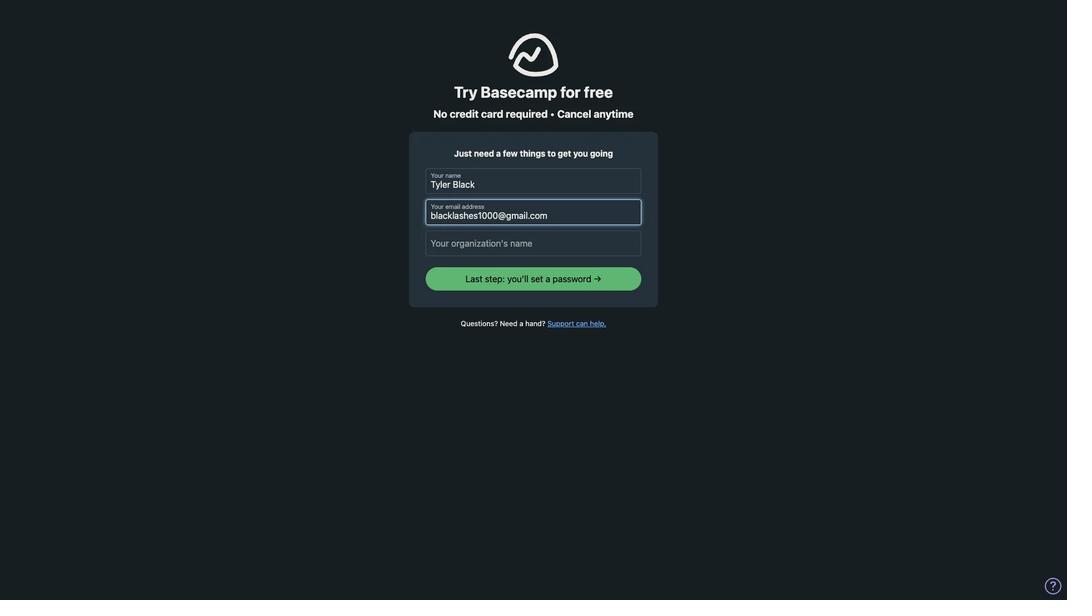 Task type: vqa. For each thing, say whether or not it's contained in the screenshot.
anytime
yes



Task type: describe. For each thing, give the bounding box(es) containing it.
try
[[454, 83, 478, 101]]

try basecamp for free
[[454, 83, 613, 101]]

for
[[561, 83, 581, 101]]

to
[[548, 148, 556, 158]]

•
[[551, 108, 555, 120]]

help.
[[590, 320, 607, 328]]

set
[[531, 274, 544, 284]]

just need a few things to get you going
[[454, 148, 613, 158]]

last step: you'll set a password →
[[466, 274, 602, 284]]

support
[[548, 320, 575, 328]]

free
[[584, 83, 613, 101]]

few
[[503, 148, 518, 158]]

hand?
[[526, 320, 546, 328]]

last
[[466, 274, 483, 284]]

required
[[506, 108, 548, 120]]

password
[[553, 274, 592, 284]]

you'll
[[508, 274, 529, 284]]



Task type: locate. For each thing, give the bounding box(es) containing it.
anytime
[[594, 108, 634, 120]]

your email address
[[431, 204, 485, 211]]

a
[[497, 148, 501, 158], [546, 274, 551, 284], [520, 320, 524, 328]]

1 vertical spatial a
[[546, 274, 551, 284]]

a right need
[[520, 320, 524, 328]]

step:
[[485, 274, 505, 284]]

1 horizontal spatial a
[[520, 320, 524, 328]]

a for few
[[497, 148, 501, 158]]

questions?
[[461, 320, 498, 328]]

no
[[434, 108, 448, 120]]

last step: you'll set a password → button
[[426, 268, 642, 291]]

address
[[462, 204, 485, 211]]

0 horizontal spatial a
[[497, 148, 501, 158]]

a right set
[[546, 274, 551, 284]]

a for hand?
[[520, 320, 524, 328]]

basecamp
[[481, 83, 558, 101]]

a left the few
[[497, 148, 501, 158]]

just
[[454, 148, 472, 158]]

card
[[482, 108, 504, 120]]

need
[[474, 148, 495, 158]]

2 horizontal spatial a
[[546, 274, 551, 284]]

0 vertical spatial your
[[431, 173, 444, 180]]

Your name text field
[[426, 169, 642, 194]]

your left email
[[431, 204, 444, 211]]

your left name
[[431, 173, 444, 180]]

0 vertical spatial a
[[497, 148, 501, 158]]

1 vertical spatial your
[[431, 204, 444, 211]]

going
[[591, 148, 613, 158]]

your for your email address
[[431, 204, 444, 211]]

Your email address email field
[[426, 200, 642, 226]]

email
[[446, 204, 461, 211]]

2 your from the top
[[431, 204, 444, 211]]

2 vertical spatial a
[[520, 320, 524, 328]]

Your organization's name text field
[[426, 231, 642, 257]]

name
[[446, 173, 461, 180]]

1 your from the top
[[431, 173, 444, 180]]

a inside button
[[546, 274, 551, 284]]

get
[[558, 148, 572, 158]]

things
[[520, 148, 546, 158]]

support can help. link
[[548, 320, 607, 328]]

no credit card required • cancel anytime
[[434, 108, 634, 120]]

can
[[577, 320, 589, 328]]

your name
[[431, 173, 461, 180]]

→
[[594, 274, 602, 284]]

credit
[[450, 108, 479, 120]]

your
[[431, 173, 444, 180], [431, 204, 444, 211]]

need
[[500, 320, 518, 328]]

cancel
[[558, 108, 592, 120]]

your for your name
[[431, 173, 444, 180]]

you
[[574, 148, 589, 158]]

questions? need a hand? support can help.
[[461, 320, 607, 328]]



